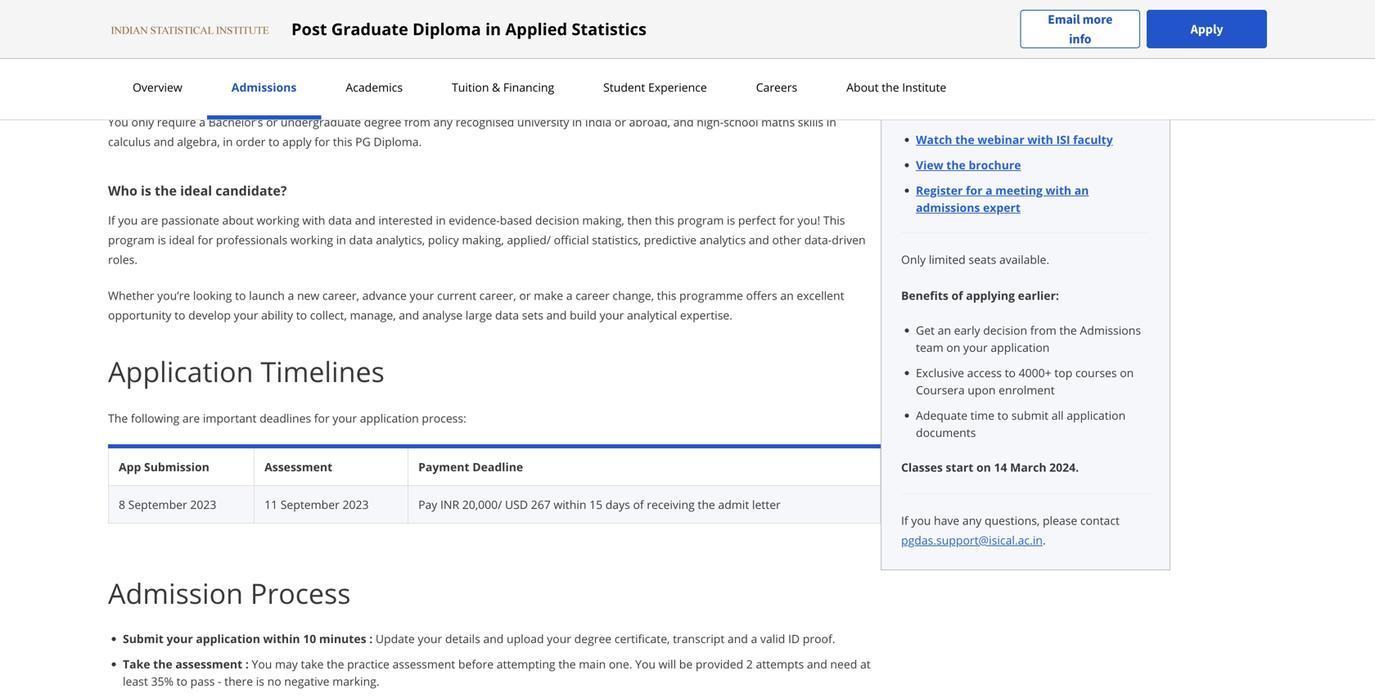 Task type: vqa. For each thing, say whether or not it's contained in the screenshot.
second the assessment from the left
yes



Task type: locate. For each thing, give the bounding box(es) containing it.
if left have
[[902, 513, 909, 529]]

8 september 2023
[[119, 497, 217, 513]]

for inside register for a meeting with an admissions expert
[[966, 183, 983, 198]]

application
[[108, 353, 253, 391]]

list item up you may take the practice assessment before attempting the main one. you will be provided 2 attempts and need at least 35% to pass - there is no negative marking.
[[123, 631, 881, 648]]

1 vertical spatial program
[[108, 232, 155, 248]]

with up new
[[303, 213, 325, 228]]

your inside get an early decision from the admissions team on your application
[[964, 340, 988, 355]]

an right offers
[[781, 288, 794, 303]]

marking.
[[333, 674, 380, 690]]

0 horizontal spatial any
[[434, 114, 453, 130]]

webinar
[[978, 132, 1025, 147]]

is up analytics
[[727, 213, 736, 228]]

are right cohort
[[1127, 41, 1146, 57]]

this inside you only require a bachelor's or undergraduate degree from any recognised university in india or abroad, and high-school maths skills in calculus and algebra, in order to apply for this pg diploma.
[[333, 134, 353, 149]]

statistics,
[[592, 232, 641, 248]]

0 horizontal spatial from
[[405, 114, 431, 130]]

main
[[579, 657, 606, 672]]

program up roles. at the top of the page
[[108, 232, 155, 248]]

2 2023 from the left
[[343, 497, 369, 513]]

0 horizontal spatial of
[[633, 497, 644, 513]]

from inside get an early decision from the admissions team on your application
[[1031, 323, 1057, 338]]

are for the following are important deadlines for your application process:
[[183, 411, 200, 426]]

manage,
[[350, 308, 396, 323]]

1 september from the left
[[128, 497, 187, 513]]

2 vertical spatial are
[[183, 411, 200, 426]]

1 horizontal spatial of
[[952, 288, 964, 303]]

1 horizontal spatial admissions
[[1080, 323, 1142, 338]]

whether you're looking to launch a new career, advance your current career, or make a career change, this programme offers an excellent opportunity to develop your ability to collect, manage, and analyse large data sets and build your analytical expertise.
[[108, 288, 845, 323]]

2 list item from the top
[[123, 656, 881, 690]]

data left analytics, on the left top of the page
[[349, 232, 373, 248]]

to right time on the right of page
[[998, 408, 1009, 423]]

1 vertical spatial list
[[908, 322, 1151, 441]]

faculty
[[1074, 132, 1113, 147]]

2 vertical spatial with
[[303, 213, 325, 228]]

documents
[[916, 425, 976, 441]]

0 horizontal spatial assessment
[[176, 657, 243, 672]]

your down launch
[[234, 308, 258, 323]]

and
[[674, 114, 694, 130], [154, 134, 174, 149], [355, 213, 376, 228], [749, 232, 770, 248], [399, 308, 419, 323], [547, 308, 567, 323], [483, 631, 504, 647], [728, 631, 748, 647], [807, 657, 828, 672]]

to up enrolment
[[1005, 365, 1016, 381]]

are left the passionate
[[141, 213, 158, 228]]

this inside if you are passionate about working with data and interested in evidence-based decision making, then this program is perfect for you! this program is ideal for professionals working in data analytics, policy making, applied/ official statistics, predictive analytics and other data-driven roles.
[[655, 213, 675, 228]]

1 vertical spatial you
[[912, 513, 931, 529]]

0 vertical spatial within
[[554, 497, 587, 513]]

decision up official
[[535, 213, 580, 228]]

develop
[[188, 308, 231, 323]]

0 horizontal spatial an
[[781, 288, 794, 303]]

an
[[1075, 183, 1089, 198], [781, 288, 794, 303], [938, 323, 952, 338]]

1 horizontal spatial from
[[1031, 323, 1057, 338]]

1 vertical spatial degree
[[575, 631, 612, 647]]

view
[[916, 157, 944, 173]]

with left isi
[[1028, 132, 1054, 147]]

a left valid
[[751, 631, 758, 647]]

0 vertical spatial if
[[108, 213, 115, 228]]

0 vertical spatial who
[[108, 17, 168, 55]]

1 horizontal spatial any
[[963, 513, 982, 529]]

any inside the if you have any questions, please contact pgdas.support@isical.ac.in .
[[963, 513, 982, 529]]

list item
[[123, 631, 881, 648], [123, 656, 881, 690]]

brochure
[[969, 157, 1022, 173]]

order
[[236, 134, 266, 149]]

email
[[1048, 11, 1081, 27]]

1 horizontal spatial are
[[183, 411, 200, 426]]

1 vertical spatial of
[[633, 497, 644, 513]]

1 horizontal spatial or
[[519, 288, 531, 303]]

1 horizontal spatial 2023
[[343, 497, 369, 513]]

the up require
[[160, 84, 182, 101]]

open.
[[902, 61, 934, 77]]

0 horizontal spatial degree
[[364, 114, 402, 130]]

program
[[678, 213, 724, 228], [108, 232, 155, 248]]

career
[[576, 288, 610, 303]]

or
[[266, 114, 278, 130], [615, 114, 626, 130], [519, 288, 531, 303]]

admissions up bachelor's
[[232, 79, 297, 95]]

1 vertical spatial ideal
[[169, 232, 195, 248]]

1 horizontal spatial career,
[[480, 288, 516, 303]]

september
[[128, 497, 187, 513], [281, 497, 340, 513]]

0 vertical spatial making,
[[583, 213, 625, 228]]

courses
[[1076, 365, 1117, 381]]

looking
[[193, 288, 232, 303]]

who up overview link
[[108, 17, 168, 55]]

1 who from the top
[[108, 17, 168, 55]]

the left 2024
[[995, 41, 1015, 57]]

with inside register for a meeting with an admissions expert
[[1046, 183, 1072, 198]]

pay inr 20,000/ usd 267 within 15 days of receiving the admit letter
[[419, 497, 781, 513]]

0 vertical spatial are
[[1127, 41, 1146, 57]]

0 horizontal spatial applied
[[506, 18, 568, 40]]

2023 down submission
[[190, 497, 217, 513]]

eligibility
[[186, 84, 246, 101]]

list containing watch the webinar with isi faculty
[[908, 131, 1151, 216]]

1 horizontal spatial september
[[281, 497, 340, 513]]

1 vertical spatial this
[[655, 213, 675, 228]]

degree up diploma. in the left of the page
[[364, 114, 402, 130]]

for inside you only require a bachelor's or undergraduate degree from any recognised university in india or abroad, and high-school maths skills in calculus and algebra, in order to apply for this pg diploma.
[[315, 134, 330, 149]]

2 vertical spatial data
[[495, 308, 519, 323]]

1 horizontal spatial you
[[912, 513, 931, 529]]

need
[[831, 657, 858, 672]]

admissions up the courses
[[1080, 323, 1142, 338]]

careers link
[[752, 79, 803, 95]]

is inside you may take the practice assessment before attempting the main one. you will be provided 2 attempts and need at least 35% to pass - there is no negative marking.
[[256, 674, 264, 690]]

adequate time to submit all application documents list item
[[916, 407, 1151, 441]]

0 vertical spatial on
[[947, 340, 961, 355]]

career, up collect,
[[323, 288, 359, 303]]

your
[[410, 288, 434, 303], [234, 308, 258, 323], [600, 308, 624, 323], [964, 340, 988, 355], [333, 411, 357, 426], [167, 631, 193, 647], [418, 631, 442, 647], [547, 631, 572, 647]]

who for who is the post graduate diploma in applied statistics for?
[[108, 17, 168, 55]]

roles.
[[108, 252, 138, 267]]

interested
[[379, 213, 433, 228]]

on right the courses
[[1120, 365, 1134, 381]]

0 vertical spatial program
[[678, 213, 724, 228]]

0 horizontal spatial within
[[263, 631, 300, 647]]

to inside adequate time to submit all application documents
[[998, 408, 1009, 423]]

statistics up 'careers' link
[[700, 17, 814, 55]]

be
[[680, 657, 693, 672]]

september right 11
[[281, 497, 340, 513]]

0 horizontal spatial :
[[246, 657, 249, 672]]

assessment
[[265, 459, 333, 475]]

your left details
[[418, 631, 442, 647]]

if
[[108, 213, 115, 228], [902, 513, 909, 529]]

you for only
[[108, 114, 128, 130]]

assessment down update
[[393, 657, 456, 672]]

list for process
[[115, 631, 881, 694]]

analyse
[[422, 308, 463, 323]]

1 vertical spatial who
[[108, 182, 137, 199]]

is down calculus
[[141, 182, 151, 199]]

professionals
[[216, 232, 288, 248]]

any left recognised
[[434, 114, 453, 130]]

take the assessment :
[[123, 657, 249, 672]]

and right details
[[483, 631, 504, 647]]

require
[[157, 114, 196, 130]]

0 vertical spatial this
[[333, 134, 353, 149]]

important
[[203, 411, 257, 426]]

opportunity
[[108, 308, 172, 323]]

indian statistical institute image
[[108, 22, 272, 38]]

adequate
[[916, 408, 968, 423]]

2 vertical spatial this
[[657, 288, 677, 303]]

2023 for 8 september 2023
[[190, 497, 217, 513]]

working up new
[[291, 232, 333, 248]]

student
[[604, 79, 646, 95]]

predictive
[[644, 232, 697, 248]]

if inside if you are passionate about working with data and interested in evidence-based decision making, then this program is perfect for you! this program is ideal for professionals working in data analytics, policy making, applied/ official statistics, predictive analytics and other data-driven roles.
[[108, 213, 115, 228]]

march
[[1018, 41, 1054, 57], [1011, 460, 1047, 475]]

application inside adequate time to submit all application documents
[[1067, 408, 1126, 423]]

11 september 2023
[[265, 497, 369, 513]]

you inside the if you have any questions, please contact pgdas.support@isical.ac.in .
[[912, 513, 931, 529]]

academics link
[[341, 79, 408, 95]]

application up -
[[196, 631, 260, 647]]

degree up 'main'
[[575, 631, 612, 647]]

program up analytics
[[678, 213, 724, 228]]

0 horizontal spatial september
[[128, 497, 187, 513]]

with
[[1028, 132, 1054, 147], [1046, 183, 1072, 198], [303, 213, 325, 228]]

1 horizontal spatial if
[[902, 513, 909, 529]]

1 vertical spatial are
[[141, 213, 158, 228]]

2024
[[1057, 41, 1083, 57]]

a up expert
[[986, 183, 993, 198]]

benefits of applying earlier:
[[902, 288, 1060, 303]]

list item containing take the assessment :
[[123, 656, 881, 690]]

if for if you are passionate about working with data and interested in evidence-based decision making, then this program is perfect for you! this program is ideal for professionals working in data analytics, policy making, applied/ official statistics, predictive analytics and other data-driven roles.
[[108, 213, 115, 228]]

1 horizontal spatial you
[[252, 657, 272, 672]]

ideal up the passionate
[[180, 182, 212, 199]]

within up "may"
[[263, 631, 300, 647]]

register for a meeting with an admissions expert
[[916, 183, 1089, 215]]

you for may
[[252, 657, 272, 672]]

1 horizontal spatial an
[[938, 323, 952, 338]]

or up sets in the top of the page
[[519, 288, 531, 303]]

this left pg
[[333, 134, 353, 149]]

with right meeting in the top of the page
[[1046, 183, 1072, 198]]

list item down submit your application within 10 minutes : update your details and upload your degree certificate, transcript and a valid id proof.
[[123, 656, 881, 690]]

1 horizontal spatial applied
[[594, 17, 692, 55]]

career, up large
[[480, 288, 516, 303]]

sets
[[522, 308, 544, 323]]

1 assessment from the left
[[176, 657, 243, 672]]

1 2023 from the left
[[190, 497, 217, 513]]

list containing submit your application within 10 minutes :
[[115, 631, 881, 694]]

who for who is the ideal candidate?
[[108, 182, 137, 199]]

1 vertical spatial an
[[781, 288, 794, 303]]

to down you're
[[175, 308, 185, 323]]

1 vertical spatial admissions
[[1080, 323, 1142, 338]]

1 vertical spatial decision
[[984, 323, 1028, 338]]

2 assessment from the left
[[393, 657, 456, 672]]

to down take the assessment :
[[177, 674, 188, 690]]

1 vertical spatial list item
[[123, 656, 881, 690]]

0 vertical spatial degree
[[364, 114, 402, 130]]

official
[[554, 232, 589, 248]]

build
[[570, 308, 597, 323]]

0 horizontal spatial statistics
[[572, 18, 647, 40]]

decision down applying
[[984, 323, 1028, 338]]

negative
[[284, 674, 330, 690]]

graduate
[[316, 17, 438, 55], [331, 18, 408, 40]]

0 vertical spatial list
[[908, 131, 1151, 216]]

who down calculus
[[108, 182, 137, 199]]

an right get
[[938, 323, 952, 338]]

of right benefits
[[952, 288, 964, 303]]

tuition
[[452, 79, 489, 95]]

2 horizontal spatial an
[[1075, 183, 1089, 198]]

is left no
[[256, 674, 264, 690]]

admit
[[719, 497, 750, 513]]

register for a meeting with an admissions expert link
[[916, 183, 1089, 215]]

launch
[[249, 288, 285, 303]]

0 horizontal spatial are
[[141, 213, 158, 228]]

recognised
[[456, 114, 514, 130]]

0 vertical spatial :
[[369, 631, 373, 647]]

deadline
[[473, 459, 523, 475]]

within inside list
[[263, 631, 300, 647]]

2 horizontal spatial on
[[1120, 365, 1134, 381]]

0 horizontal spatial admissions
[[232, 79, 297, 95]]

if you have any questions, please contact pgdas.support@isical.ac.in .
[[902, 513, 1120, 548]]

any up pgdas.support@isical.ac.in
[[963, 513, 982, 529]]

you may take the practice assessment before attempting the main one. you will be provided 2 attempts and need at least 35% to pass - there is no negative marking.
[[123, 657, 871, 690]]

or right india
[[615, 114, 626, 130]]

about
[[847, 79, 879, 95]]

degree inside you only require a bachelor's or undergraduate degree from any recognised university in india or abroad, and high-school maths skills in calculus and algebra, in order to apply for this pg diploma.
[[364, 114, 402, 130]]

diploma.
[[374, 134, 422, 149]]

careers
[[756, 79, 798, 95]]

1 horizontal spatial assessment
[[393, 657, 456, 672]]

this
[[824, 213, 846, 228]]

the up view the brochure
[[956, 132, 975, 147]]

timelines
[[261, 353, 385, 391]]

post up criteria?
[[292, 18, 327, 40]]

0 horizontal spatial program
[[108, 232, 155, 248]]

you inside if you are passionate about working with data and interested in evidence-based decision making, then this program is perfect for you! this program is ideal for professionals working in data analytics, policy making, applied/ official statistics, predictive analytics and other data-driven roles.
[[118, 213, 138, 228]]

details
[[445, 631, 481, 647]]

decision inside if you are passionate about working with data and interested in evidence-based decision making, then this program is perfect for you! this program is ideal for professionals working in data analytics, policy making, applied/ official statistics, predictive analytics and other data-driven roles.
[[535, 213, 580, 228]]

for down the "undergraduate"
[[315, 134, 330, 149]]

1 vertical spatial if
[[902, 513, 909, 529]]

data left sets in the top of the page
[[495, 308, 519, 323]]

other
[[773, 232, 802, 248]]

you left will
[[636, 657, 656, 672]]

you inside you only require a bachelor's or undergraduate degree from any recognised university in india or abroad, and high-school maths skills in calculus and algebra, in order to apply for this pg diploma.
[[108, 114, 128, 130]]

0 vertical spatial you
[[118, 213, 138, 228]]

a inside list item
[[751, 631, 758, 647]]

: up the there in the left of the page
[[246, 657, 249, 672]]

making, up statistics,
[[583, 213, 625, 228]]

you up calculus
[[108, 114, 128, 130]]

making, down evidence-
[[462, 232, 504, 248]]

admissions inside get an early decision from the admissions team on your application
[[1080, 323, 1142, 338]]

1 vertical spatial making,
[[462, 232, 504, 248]]

2 horizontal spatial or
[[615, 114, 626, 130]]

0 horizontal spatial career,
[[323, 288, 359, 303]]

1 horizontal spatial on
[[977, 460, 992, 475]]

decision inside get an early decision from the admissions team on your application
[[984, 323, 1028, 338]]

0 horizontal spatial 2023
[[190, 497, 217, 513]]

march inside "applications for the march 2024 cohort are open."
[[1018, 41, 1054, 57]]

admission
[[108, 574, 243, 613]]

a inside register for a meeting with an admissions expert
[[986, 183, 993, 198]]

0 horizontal spatial you
[[108, 114, 128, 130]]

about
[[222, 213, 254, 228]]

admissions link
[[227, 79, 302, 95]]

skills
[[798, 114, 824, 130]]

for right the "deadlines"
[[314, 411, 330, 426]]

list
[[908, 131, 1151, 216], [908, 322, 1151, 441], [115, 631, 881, 694]]

any inside you only require a bachelor's or undergraduate degree from any recognised university in india or abroad, and high-school maths skills in calculus and algebra, in order to apply for this pg diploma.
[[434, 114, 453, 130]]

applied up the 'student experience' at the top of the page
[[594, 17, 692, 55]]

you for have
[[912, 513, 931, 529]]

0 vertical spatial of
[[952, 288, 964, 303]]

2 september from the left
[[281, 497, 340, 513]]

0 horizontal spatial if
[[108, 213, 115, 228]]

for inside "applications for the march 2024 cohort are open."
[[976, 41, 992, 57]]

new
[[297, 288, 320, 303]]

1 list item from the top
[[123, 631, 881, 648]]

0 horizontal spatial decision
[[535, 213, 580, 228]]

0 horizontal spatial on
[[947, 340, 961, 355]]

for down the passionate
[[198, 232, 213, 248]]

0 vertical spatial an
[[1075, 183, 1089, 198]]

0 vertical spatial march
[[1018, 41, 1054, 57]]

list for for
[[908, 131, 1151, 216]]

2 career, from the left
[[480, 288, 516, 303]]

application inside get an early decision from the admissions team on your application
[[991, 340, 1050, 355]]

2 vertical spatial an
[[938, 323, 952, 338]]

ideal down the passionate
[[169, 232, 195, 248]]

1 horizontal spatial decision
[[984, 323, 1028, 338]]

or inside 'whether you're looking to launch a new career, advance your current career, or make a career change, this programme offers an excellent opportunity to develop your ability to collect, manage, and analyse large data sets and build your analytical expertise.'
[[519, 288, 531, 303]]

data left interested
[[328, 213, 352, 228]]

seats
[[969, 252, 997, 267]]

and down proof. in the bottom right of the page
[[807, 657, 828, 672]]

1 vertical spatial :
[[246, 657, 249, 672]]

2 who from the top
[[108, 182, 137, 199]]

1 vertical spatial with
[[1046, 183, 1072, 198]]

ability
[[261, 308, 293, 323]]

0 vertical spatial data
[[328, 213, 352, 228]]

1 horizontal spatial degree
[[575, 631, 612, 647]]

if inside the if you have any questions, please contact pgdas.support@isical.ac.in .
[[902, 513, 909, 529]]

0 vertical spatial list item
[[123, 631, 881, 648]]

an inside register for a meeting with an admissions expert
[[1075, 183, 1089, 198]]

2 horizontal spatial are
[[1127, 41, 1146, 57]]

for right the "applications"
[[976, 41, 992, 57]]

id
[[789, 631, 800, 647]]

apply button
[[1147, 10, 1268, 48]]

exclusive access to 4000+ top courses on coursera upon enrolment
[[916, 365, 1134, 398]]

you for are
[[118, 213, 138, 228]]

1 vertical spatial on
[[1120, 365, 1134, 381]]

2 vertical spatial list
[[115, 631, 881, 694]]

0 vertical spatial from
[[405, 114, 431, 130]]

this inside 'whether you're looking to launch a new career, advance your current career, or make a career change, this programme offers an excellent opportunity to develop your ability to collect, manage, and analyse large data sets and build your analytical expertise.'
[[657, 288, 677, 303]]

: left update
[[369, 631, 373, 647]]

-
[[218, 674, 222, 690]]

you up no
[[252, 657, 272, 672]]

2023 left pay
[[343, 497, 369, 513]]

the up top
[[1060, 323, 1077, 338]]

are inside if you are passionate about working with data and interested in evidence-based decision making, then this program is perfect for you! this program is ideal for professionals working in data analytics, policy making, applied/ official statistics, predictive analytics and other data-driven roles.
[[141, 213, 158, 228]]

0 horizontal spatial you
[[118, 213, 138, 228]]

are right "following" on the left of page
[[183, 411, 200, 426]]

to inside exclusive access to 4000+ top courses on coursera upon enrolment
[[1005, 365, 1016, 381]]

deadlines
[[260, 411, 311, 426]]

view the brochure link
[[916, 157, 1022, 173]]

of right the days on the left bottom of the page
[[633, 497, 644, 513]]

march left 2024
[[1018, 41, 1054, 57]]

your up take the assessment :
[[167, 631, 193, 647]]

high-
[[697, 114, 724, 130]]

making,
[[583, 213, 625, 228], [462, 232, 504, 248]]

applied up financing
[[506, 18, 568, 40]]

top
[[1055, 365, 1073, 381]]

this up predictive
[[655, 213, 675, 228]]

2 vertical spatial on
[[977, 460, 992, 475]]

assessment
[[176, 657, 243, 672], [393, 657, 456, 672]]

1 vertical spatial from
[[1031, 323, 1057, 338]]

.
[[1043, 533, 1046, 548]]



Task type: describe. For each thing, give the bounding box(es) containing it.
change,
[[613, 288, 654, 303]]

to inside you only require a bachelor's or undergraduate degree from any recognised university in india or abroad, and high-school maths skills in calculus and algebra, in order to apply for this pg diploma.
[[269, 134, 280, 149]]

2024.
[[1050, 460, 1079, 475]]

an inside 'whether you're looking to launch a new career, advance your current career, or make a career change, this programme offers an excellent opportunity to develop your ability to collect, manage, and analyse large data sets and build your analytical expertise.'
[[781, 288, 794, 303]]

university
[[517, 114, 569, 130]]

get an early decision from the admissions team on your application list item
[[916, 322, 1151, 356]]

apply
[[1191, 21, 1224, 37]]

school
[[724, 114, 759, 130]]

1 horizontal spatial program
[[678, 213, 724, 228]]

submit your application within 10 minutes : update your details and upload your degree certificate, transcript and a valid id proof.
[[123, 631, 836, 647]]

usd
[[505, 497, 528, 513]]

your down timelines
[[333, 411, 357, 426]]

expertise.
[[680, 308, 733, 323]]

available.
[[1000, 252, 1050, 267]]

attempting
[[497, 657, 556, 672]]

before
[[458, 657, 494, 672]]

proof.
[[803, 631, 836, 647]]

analytics,
[[376, 232, 425, 248]]

to inside you may take the practice assessment before attempting the main one. you will be provided 2 attempts and need at least 35% to pass - there is no negative marking.
[[177, 674, 188, 690]]

the inside get an early decision from the admissions team on your application
[[1060, 323, 1077, 338]]

applied/
[[507, 232, 551, 248]]

september for 8
[[128, 497, 187, 513]]

get
[[916, 323, 935, 338]]

tuition & financing link
[[447, 79, 559, 95]]

classes start on 14 march 2024.
[[902, 460, 1079, 475]]

abroad,
[[629, 114, 671, 130]]

india
[[585, 114, 612, 130]]

if you are passionate about working with data and interested in evidence-based decision making, then this program is perfect for you! this program is ideal for professionals working in data analytics, policy making, applied/ official statistics, predictive analytics and other data-driven roles.
[[108, 213, 866, 267]]

1 vertical spatial data
[[349, 232, 373, 248]]

degree inside list
[[575, 631, 612, 647]]

valid
[[761, 631, 786, 647]]

about the institute link
[[842, 79, 952, 95]]

1 vertical spatial march
[[1011, 460, 1047, 475]]

is right what on the left
[[146, 84, 157, 101]]

post graduate diploma in applied statistics
[[292, 18, 647, 40]]

pgdas.support@isical.ac.in
[[902, 533, 1043, 548]]

passionate
[[161, 213, 219, 228]]

watch the webinar with isi faculty
[[916, 132, 1113, 147]]

get an early decision from the admissions team on your application
[[916, 323, 1142, 355]]

the following are important deadlines for your application process:
[[108, 411, 467, 426]]

application timelines
[[108, 353, 385, 391]]

more
[[1083, 11, 1113, 27]]

september for 11
[[281, 497, 340, 513]]

expert
[[984, 200, 1021, 215]]

pg
[[356, 134, 371, 149]]

practice
[[347, 657, 390, 672]]

classes
[[902, 460, 943, 475]]

who is the post graduate diploma in applied statistics for?
[[108, 17, 871, 55]]

isi
[[1057, 132, 1071, 147]]

is down the passionate
[[158, 232, 166, 248]]

post up the admissions link
[[252, 17, 309, 55]]

a right make
[[567, 288, 573, 303]]

diploma up tuition & financing link
[[446, 17, 555, 55]]

if for if you have any questions, please contact pgdas.support@isical.ac.in .
[[902, 513, 909, 529]]

app submission
[[119, 459, 210, 475]]

watch
[[916, 132, 953, 147]]

the inside "applications for the march 2024 cohort are open."
[[995, 41, 1015, 57]]

and down make
[[547, 308, 567, 323]]

overview
[[133, 79, 182, 95]]

your right the upload
[[547, 631, 572, 647]]

the right view
[[947, 157, 966, 173]]

collect,
[[310, 308, 347, 323]]

the up the passionate
[[155, 182, 177, 199]]

list containing get an early decision from the admissions team on your application
[[908, 322, 1151, 441]]

and down require
[[154, 134, 174, 149]]

diploma up tuition
[[413, 18, 481, 40]]

and down advance
[[399, 308, 419, 323]]

&
[[492, 79, 501, 95]]

and inside you may take the practice assessment before attempting the main one. you will be provided 2 attempts and need at least 35% to pass - there is no negative marking.
[[807, 657, 828, 672]]

your up analyse
[[410, 288, 434, 303]]

10
[[303, 631, 316, 647]]

advance
[[362, 288, 407, 303]]

apply
[[283, 134, 312, 149]]

submit
[[1012, 408, 1049, 423]]

only
[[902, 252, 926, 267]]

and left high-
[[674, 114, 694, 130]]

following
[[131, 411, 180, 426]]

list item containing submit your application within 10 minutes :
[[123, 631, 881, 648]]

the right "take"
[[327, 657, 344, 672]]

one.
[[609, 657, 633, 672]]

process
[[250, 574, 351, 613]]

to down new
[[296, 308, 307, 323]]

the left 'admit'
[[698, 497, 716, 513]]

and left interested
[[355, 213, 376, 228]]

data inside 'whether you're looking to launch a new career, advance your current career, or make a career change, this programme offers an excellent opportunity to develop your ability to collect, manage, and analyse large data sets and build your analytical expertise.'
[[495, 308, 519, 323]]

1 horizontal spatial within
[[554, 497, 587, 513]]

0 vertical spatial admissions
[[232, 79, 297, 95]]

a inside you only require a bachelor's or undergraduate degree from any recognised university in india or abroad, and high-school maths skills in calculus and algebra, in order to apply for this pg diploma.
[[199, 114, 206, 130]]

adequate time to submit all application documents
[[916, 408, 1126, 441]]

will
[[659, 657, 677, 672]]

ideal inside if you are passionate about working with data and interested in evidence-based decision making, then this program is perfect for you! this program is ideal for professionals working in data analytics, policy making, applied/ official statistics, predictive analytics and other data-driven roles.
[[169, 232, 195, 248]]

large
[[466, 308, 492, 323]]

the up eligibility
[[203, 17, 245, 55]]

questions,
[[985, 513, 1040, 529]]

and down perfect
[[749, 232, 770, 248]]

the up "35%"
[[153, 657, 173, 672]]

1 horizontal spatial :
[[369, 631, 373, 647]]

the left 'main'
[[559, 657, 576, 672]]

1 career, from the left
[[323, 288, 359, 303]]

on inside get an early decision from the admissions team on your application
[[947, 340, 961, 355]]

what
[[108, 84, 143, 101]]

tuition & financing
[[452, 79, 555, 95]]

student experience
[[604, 79, 707, 95]]

offers
[[746, 288, 778, 303]]

0 vertical spatial ideal
[[180, 182, 212, 199]]

35%
[[151, 674, 174, 690]]

exclusive
[[916, 365, 965, 381]]

for?
[[821, 17, 871, 55]]

financing
[[504, 79, 555, 95]]

2023 for 11 september 2023
[[343, 497, 369, 513]]

maths
[[762, 114, 795, 130]]

on inside exclusive access to 4000+ top courses on coursera upon enrolment
[[1120, 365, 1134, 381]]

your down career
[[600, 308, 624, 323]]

applications for the march 2024 cohort are open.
[[902, 41, 1146, 77]]

at
[[861, 657, 871, 672]]

student experience link
[[599, 79, 712, 95]]

a left new
[[288, 288, 294, 303]]

and up 2
[[728, 631, 748, 647]]

0 vertical spatial with
[[1028, 132, 1054, 147]]

exclusive access to 4000+ top courses on coursera upon enrolment list item
[[916, 364, 1151, 399]]

enrolment
[[999, 382, 1055, 398]]

criteria?
[[250, 84, 304, 101]]

2 horizontal spatial you
[[636, 657, 656, 672]]

to left launch
[[235, 288, 246, 303]]

with inside if you are passionate about working with data and interested in evidence-based decision making, then this program is perfect for you! this program is ideal for professionals working in data analytics, policy making, applied/ official statistics, predictive analytics and other data-driven roles.
[[303, 213, 325, 228]]

driven
[[832, 232, 866, 248]]

1 horizontal spatial making,
[[583, 213, 625, 228]]

for up other
[[780, 213, 795, 228]]

overview link
[[128, 79, 187, 95]]

1 horizontal spatial statistics
[[700, 17, 814, 55]]

0 horizontal spatial making,
[[462, 232, 504, 248]]

based
[[500, 213, 532, 228]]

app
[[119, 459, 141, 475]]

assessment inside you may take the practice assessment before attempting the main one. you will be provided 2 attempts and need at least 35% to pass - there is no negative marking.
[[393, 657, 456, 672]]

is up the overview
[[175, 17, 195, 55]]

there
[[224, 674, 253, 690]]

0 vertical spatial working
[[257, 213, 300, 228]]

1 vertical spatial working
[[291, 232, 333, 248]]

0 horizontal spatial or
[[266, 114, 278, 130]]

application left process:
[[360, 411, 419, 426]]

benefits
[[902, 288, 949, 303]]

the right about
[[882, 79, 900, 95]]

email more info
[[1048, 11, 1113, 47]]

an inside get an early decision from the admissions team on your application
[[938, 323, 952, 338]]

certificate,
[[615, 631, 670, 647]]

minutes
[[319, 631, 367, 647]]

receiving
[[647, 497, 695, 513]]

from inside you only require a bachelor's or undergraduate degree from any recognised university in india or abroad, and high-school maths skills in calculus and algebra, in order to apply for this pg diploma.
[[405, 114, 431, 130]]

are inside "applications for the march 2024 cohort are open."
[[1127, 41, 1146, 57]]

only limited seats available.
[[902, 252, 1050, 267]]

update
[[376, 631, 415, 647]]

team
[[916, 340, 944, 355]]

are for if you are passionate about working with data and interested in evidence-based decision making, then this program is perfect for you! this program is ideal for professionals working in data analytics, policy making, applied/ official statistics, predictive analytics and other data-driven roles.
[[141, 213, 158, 228]]

please
[[1043, 513, 1078, 529]]



